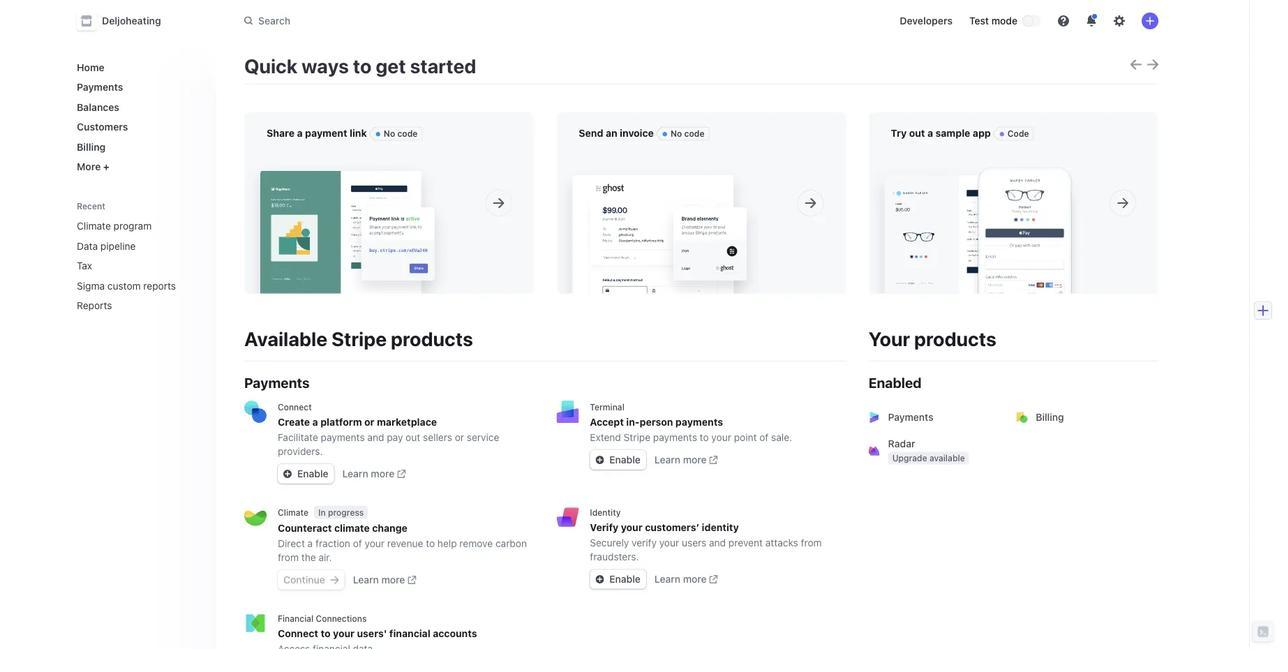 Task type: describe. For each thing, give the bounding box(es) containing it.
2 products from the left
[[914, 327, 997, 350]]

customers
[[77, 121, 128, 133]]

payments right person
[[676, 416, 723, 428]]

learn for stripe
[[655, 454, 681, 466]]

prevent
[[729, 537, 763, 549]]

verify
[[632, 537, 657, 549]]

available
[[244, 327, 327, 350]]

help image
[[1058, 15, 1069, 27]]

recent navigation links element
[[63, 195, 216, 317]]

progress
[[328, 507, 364, 517]]

remove
[[460, 538, 493, 549]]

reports link
[[71, 294, 186, 317]]

no code for share a payment link
[[384, 129, 418, 139]]

to inside counteract climate change direct a fraction of your revenue to help remove carbon from the air.
[[426, 538, 435, 549]]

1 horizontal spatial billing link
[[1008, 401, 1159, 434]]

learn for facilitate
[[342, 468, 368, 480]]

developers
[[900, 15, 953, 27]]

accounts
[[433, 628, 477, 639]]

by
[[402, 147, 413, 159]]

connections
[[316, 614, 367, 623]]

in
[[318, 507, 326, 517]]

a right sharing at the top left
[[451, 147, 457, 159]]

of inside counteract climate change direct a fraction of your revenue to help remove carbon from the air.
[[353, 538, 362, 549]]

climate
[[334, 522, 370, 534]]

learn more for and
[[342, 468, 395, 480]]

developers link
[[894, 10, 958, 32]]

extend
[[590, 432, 621, 443]]

users'
[[357, 628, 387, 639]]

terminal
[[590, 402, 625, 412]]

2 vertical spatial payments
[[888, 411, 934, 423]]

learn more for to
[[655, 454, 707, 466]]

share a payment link
[[267, 127, 367, 139]]

identity verify your customers' identity securely verify your users and prevent attacks from fraudsters.
[[590, 507, 822, 563]]

send
[[579, 127, 603, 139]]

marketplace
[[377, 416, 437, 428]]

started
[[410, 54, 476, 77]]

climate for climate program
[[77, 220, 111, 232]]

climate program
[[77, 220, 152, 232]]

your down customers'
[[659, 537, 679, 549]]

the
[[301, 552, 316, 563]]

radar upgrade available
[[888, 438, 965, 463]]

stripe inside terminal accept in-person payments extend stripe payments to your point of sale.
[[624, 432, 651, 443]]

available
[[930, 453, 965, 463]]

home link
[[71, 56, 205, 79]]

a inside counteract climate change direct a fraction of your revenue to help remove carbon from the air.
[[308, 538, 313, 549]]

revenue
[[387, 538, 423, 549]]

notifications image
[[1086, 15, 1097, 27]]

fraudsters.
[[590, 551, 639, 563]]

sale.
[[771, 432, 792, 443]]

app
[[973, 127, 991, 139]]

0 horizontal spatial payments link
[[71, 76, 205, 98]]

climate for climate
[[278, 508, 309, 518]]

to inside explore a working code sample to integrate a prebuilt checkout form.
[[1033, 147, 1043, 159]]

your inside counteract climate change direct a fraction of your revenue to help remove carbon from the air.
[[365, 538, 385, 549]]

0 horizontal spatial stripe
[[332, 327, 387, 350]]

custom
[[107, 280, 141, 291]]

try
[[891, 127, 907, 139]]

balances link
[[71, 96, 205, 118]]

a inside connect create a platform or marketplace facilitate payments and pay out sellers or service providers.
[[312, 416, 318, 428]]

more for users
[[683, 573, 707, 585]]

try out a sample app
[[891, 127, 991, 139]]

1 vertical spatial payments link
[[860, 401, 1011, 434]]

balances
[[77, 101, 119, 113]]

continue
[[283, 574, 325, 586]]

invoice
[[620, 127, 654, 139]]

sell
[[267, 147, 283, 159]]

from inside "identity verify your customers' identity securely verify your users and prevent attacks from fraudsters."
[[801, 537, 822, 549]]

data pipeline link
[[71, 235, 186, 257]]

reports
[[77, 300, 112, 311]]

your up verify
[[621, 522, 643, 533]]

subscription
[[344, 147, 399, 159]]

settings image
[[1114, 15, 1125, 27]]

learn more link for revenue
[[353, 573, 416, 587]]

0 vertical spatial link
[[350, 127, 367, 139]]

facilitate
[[278, 432, 318, 443]]

working
[[935, 147, 971, 159]]

learn more for users
[[655, 573, 707, 585]]

a right sell
[[286, 147, 291, 159]]

code
[[1008, 129, 1029, 139]]

your
[[869, 327, 910, 350]]

enable for stripe
[[610, 454, 641, 466]]

recent element
[[63, 215, 216, 317]]

explore a working code sample to integrate a prebuilt checkout form.
[[891, 147, 1086, 173]]

verify
[[590, 522, 619, 533]]

pipeline
[[100, 240, 136, 252]]

deljoheating button
[[77, 11, 175, 31]]

1 horizontal spatial out
[[909, 127, 925, 139]]

shift section content left image
[[1131, 59, 1142, 70]]

service
[[467, 432, 499, 443]]

integrate
[[1045, 147, 1086, 159]]

sigma custom reports link
[[71, 274, 186, 297]]

checkout inside sell a product or subscription by sharing a link to a checkout page.
[[304, 161, 346, 173]]

payment
[[305, 127, 347, 139]]

quick ways to get started
[[244, 54, 476, 77]]

more +
[[77, 161, 110, 172]]

to inside the financial connections connect to your users' financial accounts
[[321, 628, 331, 639]]

enable link for verify
[[590, 570, 646, 589]]

a right try
[[928, 127, 933, 139]]

payments inside core navigation links element
[[77, 81, 123, 93]]

0 vertical spatial sample
[[936, 127, 971, 139]]

in progress
[[318, 507, 364, 517]]

learn for verify
[[655, 573, 681, 585]]

Search search field
[[236, 8, 630, 34]]

air.
[[319, 552, 332, 563]]

climate program link
[[71, 215, 186, 237]]

explore
[[891, 147, 925, 159]]

securely
[[590, 537, 629, 549]]

in-
[[626, 416, 640, 428]]

and inside connect create a platform or marketplace facilitate payments and pay out sellers or service providers.
[[367, 432, 384, 443]]

quick
[[244, 54, 297, 77]]

person
[[640, 416, 673, 428]]

accept
[[590, 416, 624, 428]]

1 products from the left
[[391, 327, 473, 350]]

svg image for enable
[[596, 575, 604, 584]]

code for send an invoice
[[684, 129, 705, 139]]



Task type: vqa. For each thing, say whether or not it's contained in the screenshot.


Task type: locate. For each thing, give the bounding box(es) containing it.
0 vertical spatial enable
[[610, 454, 641, 466]]

sell a product or subscription by sharing a link to a checkout page.
[[267, 147, 457, 173]]

link inside sell a product or subscription by sharing a link to a checkout page.
[[267, 161, 282, 173]]

0 horizontal spatial payments
[[77, 81, 123, 93]]

1 horizontal spatial payments link
[[860, 401, 1011, 434]]

change
[[372, 522, 408, 534]]

your left point in the bottom right of the page
[[712, 432, 731, 443]]

learn more up progress
[[342, 468, 395, 480]]

or down payment
[[332, 147, 341, 159]]

sample inside explore a working code sample to integrate a prebuilt checkout form.
[[998, 147, 1031, 159]]

0 vertical spatial or
[[332, 147, 341, 159]]

more for to
[[683, 454, 707, 466]]

1 horizontal spatial and
[[709, 537, 726, 549]]

search
[[258, 15, 290, 26]]

climate inside climate program "link"
[[77, 220, 111, 232]]

no code for send an invoice
[[671, 129, 705, 139]]

more down users at the bottom right
[[683, 573, 707, 585]]

0 horizontal spatial svg image
[[331, 576, 339, 584]]

svg image
[[596, 575, 604, 584], [331, 576, 339, 584]]

users
[[682, 537, 707, 549]]

out down the marketplace
[[406, 432, 420, 443]]

connect down financial in the bottom left of the page
[[278, 628, 318, 639]]

1 vertical spatial billing link
[[1008, 401, 1159, 434]]

a up prebuilt
[[927, 147, 933, 159]]

more down counteract climate change direct a fraction of your revenue to help remove carbon from the air.
[[381, 574, 405, 586]]

1 vertical spatial out
[[406, 432, 420, 443]]

1 horizontal spatial of
[[760, 432, 769, 443]]

more for revenue
[[381, 574, 405, 586]]

0 horizontal spatial out
[[406, 432, 420, 443]]

1 horizontal spatial checkout
[[936, 161, 978, 173]]

and down the identity
[[709, 537, 726, 549]]

1 vertical spatial svg image
[[283, 470, 292, 478]]

svg image inside enable 'link'
[[596, 575, 604, 584]]

2 horizontal spatial payments
[[888, 411, 934, 423]]

direct
[[278, 538, 305, 549]]

payments down platform
[[321, 432, 365, 443]]

learn more for revenue
[[353, 574, 405, 586]]

checkout down product
[[304, 161, 346, 173]]

1 vertical spatial or
[[364, 416, 375, 428]]

home
[[77, 61, 104, 73]]

2 no from the left
[[671, 129, 682, 139]]

sample down code
[[998, 147, 1031, 159]]

to left help
[[426, 538, 435, 549]]

svg image down providers.
[[283, 470, 292, 478]]

1 horizontal spatial no code
[[671, 129, 705, 139]]

a down product
[[296, 161, 302, 173]]

or right platform
[[364, 416, 375, 428]]

payments inside connect create a platform or marketplace facilitate payments and pay out sellers or service providers.
[[321, 432, 365, 443]]

core navigation links element
[[71, 56, 205, 178]]

learn more link
[[655, 453, 718, 467], [342, 467, 406, 481], [655, 572, 718, 586], [353, 573, 416, 587]]

svg image for facilitate payments and pay out sellers or service providers.
[[283, 470, 292, 478]]

your products
[[869, 327, 997, 350]]

radar
[[888, 438, 915, 450]]

payments
[[77, 81, 123, 93], [244, 374, 310, 391], [888, 411, 934, 423]]

learn more link for to
[[655, 453, 718, 467]]

more
[[683, 454, 707, 466], [371, 468, 395, 480], [683, 573, 707, 585], [381, 574, 405, 586]]

1 vertical spatial of
[[353, 538, 362, 549]]

from down the direct
[[278, 552, 299, 563]]

data
[[77, 240, 98, 252]]

platform
[[321, 416, 362, 428]]

payments up radar
[[888, 411, 934, 423]]

of left sale.
[[760, 432, 769, 443]]

0 vertical spatial of
[[760, 432, 769, 443]]

enable for verify
[[610, 573, 641, 585]]

1 vertical spatial billing
[[1036, 411, 1064, 423]]

no for send an invoice
[[671, 129, 682, 139]]

a down explore
[[891, 161, 896, 173]]

1 connect from the top
[[278, 402, 312, 412]]

upgrade
[[892, 453, 927, 463]]

payments
[[676, 416, 723, 428], [321, 432, 365, 443], [653, 432, 697, 443]]

a
[[297, 127, 303, 139], [928, 127, 933, 139], [286, 147, 291, 159], [451, 147, 457, 159], [927, 147, 933, 159], [296, 161, 302, 173], [891, 161, 896, 173], [312, 416, 318, 428], [308, 538, 313, 549]]

shift section content right image
[[1147, 59, 1159, 70]]

sigma custom reports
[[77, 280, 176, 291]]

no code right invoice
[[671, 129, 705, 139]]

from inside counteract climate change direct a fraction of your revenue to help remove carbon from the air.
[[278, 552, 299, 563]]

learn for of
[[353, 574, 379, 586]]

more down pay
[[371, 468, 395, 480]]

0 horizontal spatial of
[[353, 538, 362, 549]]

0 vertical spatial climate
[[77, 220, 111, 232]]

enable link for stripe
[[590, 450, 646, 470]]

0 vertical spatial from
[[801, 537, 822, 549]]

0 vertical spatial and
[[367, 432, 384, 443]]

0 horizontal spatial or
[[332, 147, 341, 159]]

learn more down counteract climate change direct a fraction of your revenue to help remove carbon from the air.
[[353, 574, 405, 586]]

of inside terminal accept in-person payments extend stripe payments to your point of sale.
[[760, 432, 769, 443]]

0 vertical spatial out
[[909, 127, 925, 139]]

counteract climate change direct a fraction of your revenue to help remove carbon from the air.
[[278, 522, 527, 563]]

0 vertical spatial billing link
[[71, 135, 205, 158]]

1 vertical spatial payments
[[244, 374, 310, 391]]

create
[[278, 416, 310, 428]]

1 vertical spatial stripe
[[624, 432, 651, 443]]

climate
[[77, 220, 111, 232], [278, 508, 309, 518]]

identity
[[590, 507, 621, 517]]

1 horizontal spatial products
[[914, 327, 997, 350]]

enable down providers.
[[297, 468, 328, 480]]

svg image for continue
[[331, 576, 339, 584]]

no right invoice
[[671, 129, 682, 139]]

1 horizontal spatial payments
[[244, 374, 310, 391]]

code up by
[[397, 129, 418, 139]]

code up form. at the top of page
[[973, 147, 996, 159]]

climate up the counteract
[[278, 508, 309, 518]]

2 vertical spatial enable
[[610, 573, 641, 585]]

1 vertical spatial enable
[[297, 468, 328, 480]]

test
[[970, 15, 989, 27]]

0 horizontal spatial no code
[[384, 129, 418, 139]]

learn down person
[[655, 454, 681, 466]]

more
[[77, 161, 101, 172]]

send an invoice
[[579, 127, 654, 139]]

0 vertical spatial payments link
[[71, 76, 205, 98]]

your inside the financial connections connect to your users' financial accounts
[[333, 628, 355, 639]]

financial
[[278, 614, 314, 623]]

identity
[[702, 522, 739, 533]]

or inside sell a product or subscription by sharing a link to a checkout page.
[[332, 147, 341, 159]]

to inside sell a product or subscription by sharing a link to a checkout page.
[[285, 161, 294, 173]]

financial connections connect to your users' financial accounts
[[278, 614, 477, 639]]

svg image
[[596, 456, 604, 464], [283, 470, 292, 478]]

and inside "identity verify your customers' identity securely verify your users and prevent attacks from fraudsters."
[[709, 537, 726, 549]]

sigma
[[77, 280, 105, 291]]

point
[[734, 432, 757, 443]]

0 vertical spatial connect
[[278, 402, 312, 412]]

payments link up radar upgrade available
[[860, 401, 1011, 434]]

your inside terminal accept in-person payments extend stripe payments to your point of sale.
[[712, 432, 731, 443]]

0 horizontal spatial billing link
[[71, 135, 205, 158]]

learn more link for and
[[342, 467, 406, 481]]

link up subscription
[[350, 127, 367, 139]]

learn down verify
[[655, 573, 681, 585]]

1 no from the left
[[384, 129, 395, 139]]

1 vertical spatial connect
[[278, 628, 318, 639]]

enable link down extend
[[590, 450, 646, 470]]

out
[[909, 127, 925, 139], [406, 432, 420, 443]]

enable down extend
[[610, 454, 641, 466]]

billing inside core navigation links element
[[77, 141, 106, 153]]

checkout inside explore a working code sample to integrate a prebuilt checkout form.
[[936, 161, 978, 173]]

learn more down users at the bottom right
[[655, 573, 707, 585]]

code inside explore a working code sample to integrate a prebuilt checkout form.
[[973, 147, 996, 159]]

tax link
[[71, 254, 186, 277]]

1 horizontal spatial from
[[801, 537, 822, 549]]

learn more link down terminal accept in-person payments extend stripe payments to your point of sale.
[[655, 453, 718, 467]]

payments for extend stripe payments to your point of sale.
[[653, 432, 697, 443]]

0 horizontal spatial billing
[[77, 141, 106, 153]]

your down connections
[[333, 628, 355, 639]]

form.
[[980, 161, 1004, 173]]

payments up balances
[[77, 81, 123, 93]]

2 checkout from the left
[[936, 161, 978, 173]]

a right "share"
[[297, 127, 303, 139]]

reports
[[143, 280, 176, 291]]

no up subscription
[[384, 129, 395, 139]]

svg image down fraudsters.
[[596, 575, 604, 584]]

svg image for extend stripe payments to your point of sale.
[[596, 456, 604, 464]]

learn more link for users
[[655, 572, 718, 586]]

and left pay
[[367, 432, 384, 443]]

0 vertical spatial stripe
[[332, 327, 387, 350]]

link
[[350, 127, 367, 139], [267, 161, 282, 173]]

ways
[[302, 54, 349, 77]]

checkout down working
[[936, 161, 978, 173]]

enabled
[[869, 374, 922, 391]]

svg image inside continue button
[[331, 576, 339, 584]]

your
[[712, 432, 731, 443], [621, 522, 643, 533], [659, 537, 679, 549], [365, 538, 385, 549], [333, 628, 355, 639]]

billing link
[[71, 135, 205, 158], [1008, 401, 1159, 434]]

an
[[606, 127, 618, 139]]

2 no code from the left
[[671, 129, 705, 139]]

0 horizontal spatial code
[[397, 129, 418, 139]]

connect inside the financial connections connect to your users' financial accounts
[[278, 628, 318, 639]]

1 vertical spatial and
[[709, 537, 726, 549]]

more down terminal accept in-person payments extend stripe payments to your point of sale.
[[683, 454, 707, 466]]

payments for facilitate payments and pay out sellers or service providers.
[[321, 432, 365, 443]]

0 horizontal spatial and
[[367, 432, 384, 443]]

1 horizontal spatial no
[[671, 129, 682, 139]]

learn more link down pay
[[342, 467, 406, 481]]

learn up connections
[[353, 574, 379, 586]]

0 vertical spatial svg image
[[596, 456, 604, 464]]

or right sellers
[[455, 432, 464, 443]]

climate down recent
[[77, 220, 111, 232]]

0 horizontal spatial sample
[[936, 127, 971, 139]]

from
[[801, 537, 822, 549], [278, 552, 299, 563]]

connect inside connect create a platform or marketplace facilitate payments and pay out sellers or service providers.
[[278, 402, 312, 412]]

sellers
[[423, 432, 452, 443]]

no code up by
[[384, 129, 418, 139]]

code for share a payment link
[[397, 129, 418, 139]]

1 horizontal spatial sample
[[998, 147, 1031, 159]]

learn up progress
[[342, 468, 368, 480]]

recent
[[77, 201, 105, 211]]

no for share a payment link
[[384, 129, 395, 139]]

2 horizontal spatial or
[[455, 432, 464, 443]]

0 horizontal spatial svg image
[[283, 470, 292, 478]]

of down climate
[[353, 538, 362, 549]]

code right invoice
[[684, 129, 705, 139]]

1 vertical spatial climate
[[278, 508, 309, 518]]

enable link down fraudsters.
[[590, 570, 646, 589]]

Search text field
[[236, 8, 630, 34]]

to left integrate
[[1033, 147, 1043, 159]]

no
[[384, 129, 395, 139], [671, 129, 682, 139]]

1 horizontal spatial svg image
[[596, 456, 604, 464]]

test mode
[[970, 15, 1018, 27]]

your down change
[[365, 538, 385, 549]]

a up the
[[308, 538, 313, 549]]

1 horizontal spatial stripe
[[624, 432, 651, 443]]

learn more link down counteract climate change direct a fraction of your revenue to help remove carbon from the air.
[[353, 573, 416, 587]]

1 horizontal spatial climate
[[278, 508, 309, 518]]

2 horizontal spatial code
[[973, 147, 996, 159]]

a right create at the left of the page
[[312, 416, 318, 428]]

0 vertical spatial payments
[[77, 81, 123, 93]]

deljoheating
[[102, 15, 161, 27]]

pay
[[387, 432, 403, 443]]

fraction
[[316, 538, 350, 549]]

0 horizontal spatial products
[[391, 327, 473, 350]]

enable link for facilitate
[[278, 464, 334, 484]]

carbon
[[496, 538, 527, 549]]

more for and
[[371, 468, 395, 480]]

payments up create at the left of the page
[[244, 374, 310, 391]]

1 vertical spatial from
[[278, 552, 299, 563]]

2 connect from the top
[[278, 628, 318, 639]]

1 horizontal spatial or
[[364, 416, 375, 428]]

1 horizontal spatial svg image
[[596, 575, 604, 584]]

1 vertical spatial link
[[267, 161, 282, 173]]

out inside connect create a platform or marketplace facilitate payments and pay out sellers or service providers.
[[406, 432, 420, 443]]

svg image down extend
[[596, 456, 604, 464]]

get
[[376, 54, 406, 77]]

to down connections
[[321, 628, 331, 639]]

attacks
[[766, 537, 798, 549]]

payments down person
[[653, 432, 697, 443]]

learn more link down users at the bottom right
[[655, 572, 718, 586]]

enable down fraudsters.
[[610, 573, 641, 585]]

connect up create at the left of the page
[[278, 402, 312, 412]]

connect
[[278, 402, 312, 412], [278, 628, 318, 639]]

1 vertical spatial sample
[[998, 147, 1031, 159]]

link down sell
[[267, 161, 282, 173]]

0 horizontal spatial no
[[384, 129, 395, 139]]

svg image down air.
[[331, 576, 339, 584]]

sample up working
[[936, 127, 971, 139]]

payments link
[[71, 76, 205, 98], [860, 401, 1011, 434]]

share
[[267, 127, 295, 139]]

providers.
[[278, 446, 323, 457]]

learn more down terminal accept in-person payments extend stripe payments to your point of sale.
[[655, 454, 707, 466]]

1 no code from the left
[[384, 129, 418, 139]]

help
[[438, 538, 457, 549]]

0 horizontal spatial climate
[[77, 220, 111, 232]]

enable
[[610, 454, 641, 466], [297, 468, 328, 480], [610, 573, 641, 585]]

0 horizontal spatial link
[[267, 161, 282, 173]]

0 horizontal spatial checkout
[[304, 161, 346, 173]]

to inside terminal accept in-person payments extend stripe payments to your point of sale.
[[700, 432, 709, 443]]

financial
[[389, 628, 430, 639]]

toolbar
[[1131, 59, 1159, 72]]

enable for facilitate
[[297, 468, 328, 480]]

mode
[[992, 15, 1018, 27]]

1 horizontal spatial link
[[350, 127, 367, 139]]

+
[[103, 161, 110, 172]]

to
[[353, 54, 372, 77], [1033, 147, 1043, 159], [285, 161, 294, 173], [700, 432, 709, 443], [426, 538, 435, 549], [321, 628, 331, 639]]

1 checkout from the left
[[304, 161, 346, 173]]

payments link up customers link
[[71, 76, 205, 98]]

customers'
[[645, 522, 700, 533]]

0 vertical spatial billing
[[77, 141, 106, 153]]

terminal accept in-person payments extend stripe payments to your point of sale.
[[590, 402, 792, 443]]

out right try
[[909, 127, 925, 139]]

0 horizontal spatial from
[[278, 552, 299, 563]]

1 horizontal spatial billing
[[1036, 411, 1064, 423]]

sample
[[936, 127, 971, 139], [998, 147, 1031, 159]]

1 horizontal spatial code
[[684, 129, 705, 139]]

page.
[[349, 161, 374, 173]]

enable link down providers.
[[278, 464, 334, 484]]

to left "get"
[[353, 54, 372, 77]]

from right attacks
[[801, 537, 822, 549]]

billing
[[77, 141, 106, 153], [1036, 411, 1064, 423]]

to down product
[[285, 161, 294, 173]]

to left point in the bottom right of the page
[[700, 432, 709, 443]]

2 vertical spatial or
[[455, 432, 464, 443]]



